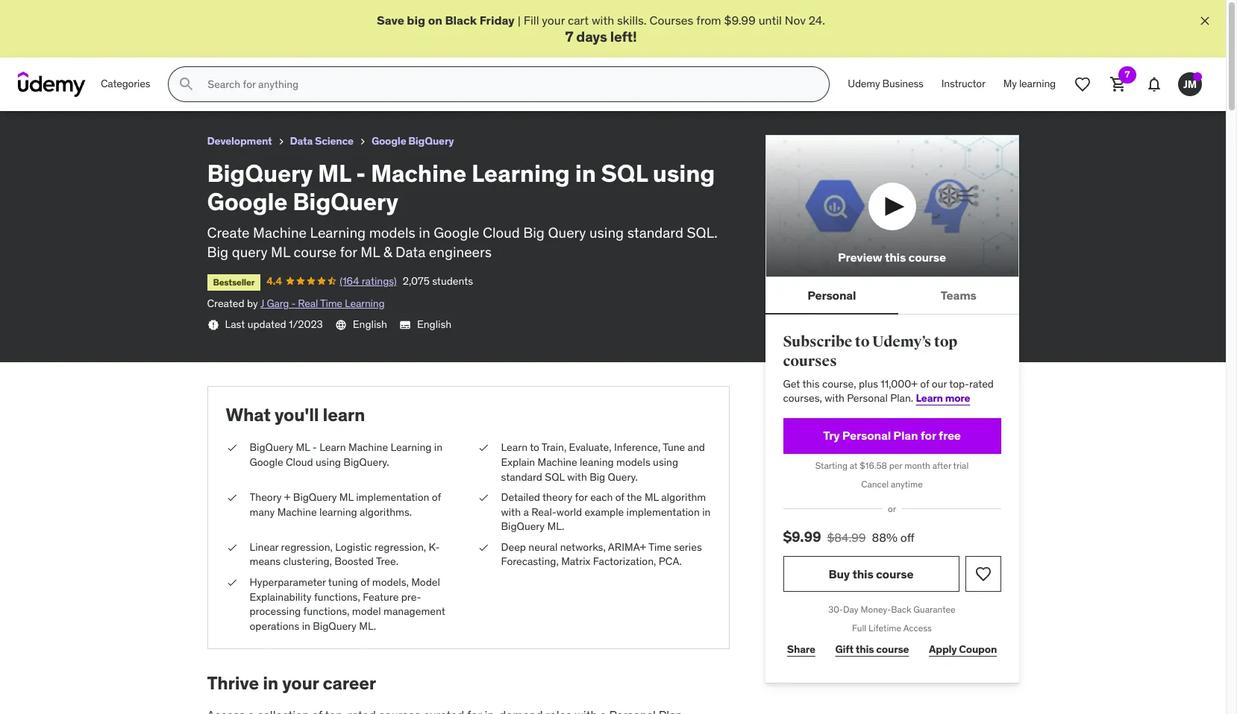 Task type: locate. For each thing, give the bounding box(es) containing it.
personal inside button
[[807, 288, 856, 303]]

top
[[934, 333, 957, 352]]

standard down explain
[[501, 470, 542, 484]]

nov
[[785, 13, 806, 28]]

anytime
[[891, 479, 923, 490]]

learning inside 'theory + bigquery ml implementation of many machine learning algorithms.'
[[319, 506, 357, 519]]

xsmall image for detailed
[[477, 491, 489, 506]]

networks,
[[560, 541, 606, 554]]

1 vertical spatial sql
[[545, 470, 565, 484]]

of inside detailed theory for each of the ml algorithm with a real-world example implementation in bigquery ml.
[[615, 491, 624, 504]]

learning right 'my'
[[1019, 77, 1056, 91]]

learning
[[471, 158, 570, 189], [310, 224, 366, 242], [345, 297, 384, 311], [391, 441, 432, 455]]

0 vertical spatial sql
[[601, 158, 648, 189]]

0 vertical spatial data
[[290, 134, 313, 148]]

machine down google bigquery "link"
[[371, 158, 466, 189]]

implementation up 'algorithms.' on the left bottom of the page
[[356, 491, 429, 504]]

1 horizontal spatial standard
[[627, 224, 683, 242]]

by
[[247, 297, 258, 311]]

1 horizontal spatial ml.
[[547, 520, 564, 534]]

jm link
[[1172, 67, 1208, 102]]

0 horizontal spatial to
[[530, 441, 539, 455]]

last updated 1/2023
[[225, 318, 323, 331]]

hyperparameter tuning of models, model explainability functions, feature pre- processing functions, model management operations in bigquery ml.
[[250, 576, 445, 633]]

google up create
[[207, 187, 288, 217]]

instructor link
[[932, 67, 994, 102]]

1 vertical spatial ml.
[[359, 620, 376, 633]]

models down inference,
[[616, 456, 650, 469]]

1 horizontal spatial wishlist image
[[1074, 75, 1092, 93]]

1 vertical spatial time
[[649, 541, 671, 554]]

7 inside the save big on black friday | fill your cart with skills. courses from $9.99 until nov 24. 7 days left!
[[565, 28, 573, 46]]

learning inside bigquery ml - learn machine learning in google cloud using bigquery.
[[391, 441, 432, 455]]

0 horizontal spatial ml.
[[359, 620, 376, 633]]

bigquery inside hyperparameter tuning of models, model explainability functions, feature pre- processing functions, model management operations in bigquery ml.
[[313, 620, 357, 633]]

this right gift at the right bottom of the page
[[856, 643, 874, 657]]

$16.58
[[860, 460, 887, 471]]

ml up 4.4 on the left top
[[271, 243, 290, 261]]

ml inside bigquery ml - learn machine learning in google cloud using bigquery.
[[296, 441, 310, 455]]

xsmall image left last on the top
[[207, 319, 219, 331]]

data left 'science'
[[290, 134, 313, 148]]

course inside bigquery ml - machine learning in sql using google bigquery create machine learning models in google cloud big query using standard sql. big query ml course for ml & data engineers
[[294, 243, 336, 261]]

data
[[290, 134, 313, 148], [395, 243, 425, 261]]

0 vertical spatial cloud
[[483, 224, 520, 242]]

query
[[232, 243, 267, 261]]

xsmall image left linear
[[226, 541, 238, 555]]

0 horizontal spatial learning
[[319, 506, 357, 519]]

ml down you'll
[[296, 441, 310, 455]]

learn more link
[[916, 392, 970, 405]]

ml. inside hyperparameter tuning of models, model explainability functions, feature pre- processing functions, model management operations in bigquery ml.
[[359, 620, 376, 633]]

cloud up engineers
[[483, 224, 520, 242]]

off
[[900, 530, 914, 545]]

2 horizontal spatial -
[[356, 158, 366, 189]]

0 vertical spatial $9.99
[[724, 13, 756, 28]]

1 vertical spatial functions,
[[303, 605, 349, 619]]

this for get
[[802, 377, 820, 391]]

more
[[945, 392, 970, 405]]

0 vertical spatial standard
[[627, 224, 683, 242]]

month
[[904, 460, 930, 471]]

google inside google bigquery "link"
[[371, 134, 406, 148]]

sql
[[601, 158, 648, 189], [545, 470, 565, 484]]

using up sql.
[[653, 158, 715, 189]]

1 vertical spatial models
[[616, 456, 650, 469]]

with up the days
[[592, 13, 614, 28]]

1 vertical spatial personal
[[847, 392, 888, 405]]

ml down bigquery.
[[339, 491, 354, 504]]

course language image
[[335, 319, 347, 331]]

1 vertical spatial learning
[[319, 506, 357, 519]]

personal down plus
[[847, 392, 888, 405]]

2 vertical spatial big
[[590, 470, 605, 484]]

0 horizontal spatial 7
[[565, 28, 573, 46]]

time right real
[[320, 297, 342, 311]]

0 horizontal spatial regression,
[[281, 541, 333, 554]]

of up k-
[[432, 491, 441, 504]]

after
[[932, 460, 951, 471]]

models inside learn to train, evaluate, inference, tune and explain machine leaning models using standard sql with big query.
[[616, 456, 650, 469]]

your left "career"
[[282, 673, 319, 696]]

with down course,
[[825, 392, 844, 405]]

0 horizontal spatial implementation
[[356, 491, 429, 504]]

course up teams
[[908, 250, 946, 265]]

learn more
[[916, 392, 970, 405]]

this right buy
[[852, 567, 873, 582]]

of up 'feature'
[[361, 576, 370, 589]]

1 horizontal spatial regression,
[[374, 541, 426, 554]]

1 vertical spatial standard
[[501, 470, 542, 484]]

factorization,
[[593, 555, 656, 569]]

google inside bigquery ml - learn machine learning in google cloud using bigquery.
[[250, 456, 283, 469]]

machine up bigquery.
[[348, 441, 388, 455]]

regression,
[[281, 541, 333, 554], [374, 541, 426, 554]]

model
[[411, 576, 440, 589]]

you have alerts image
[[1193, 73, 1202, 81]]

standard left sql.
[[627, 224, 683, 242]]

xsmall image left many
[[226, 491, 238, 506]]

big left query
[[523, 224, 545, 242]]

personal down "preview"
[[807, 288, 856, 303]]

course for gift this course
[[876, 643, 909, 657]]

english right 'course language' "image" at the left top of the page
[[353, 318, 387, 331]]

real-
[[531, 506, 556, 519]]

for up (164
[[340, 243, 357, 261]]

bigquery inside 'theory + bigquery ml implementation of many machine learning algorithms.'
[[293, 491, 337, 504]]

1 vertical spatial wishlist image
[[974, 566, 992, 584]]

rated
[[969, 377, 994, 391]]

xsmall image for linear
[[226, 541, 238, 555]]

standard inside learn to train, evaluate, inference, tune and explain machine leaning models using standard sql with big query.
[[501, 470, 542, 484]]

of inside get this course, plus 11,000+ of our top-rated courses, with personal plan.
[[920, 377, 929, 391]]

machine down train,
[[538, 456, 577, 469]]

tab list containing personal
[[765, 278, 1019, 315]]

xsmall image for hyperparameter
[[226, 576, 238, 591]]

xsmall image left detailed
[[477, 491, 489, 506]]

personal
[[807, 288, 856, 303], [847, 392, 888, 405], [842, 428, 891, 443]]

learn to train, evaluate, inference, tune and explain machine leaning models using standard sql with big query.
[[501, 441, 705, 484]]

1 horizontal spatial data
[[395, 243, 425, 261]]

1 vertical spatial -
[[291, 297, 296, 311]]

0 horizontal spatial learn
[[319, 441, 346, 455]]

wishlist image
[[1074, 75, 1092, 93], [974, 566, 992, 584]]

engineers
[[429, 243, 492, 261]]

xsmall image
[[275, 136, 287, 148], [357, 136, 368, 148], [207, 319, 219, 331], [226, 441, 238, 456], [226, 491, 238, 506], [477, 491, 489, 506], [226, 541, 238, 555], [477, 541, 489, 555], [226, 576, 238, 591]]

0 horizontal spatial models
[[369, 224, 415, 242]]

course down lifetime
[[876, 643, 909, 657]]

with inside get this course, plus 11,000+ of our top-rated courses, with personal plan.
[[825, 392, 844, 405]]

sql inside bigquery ml - machine learning in sql using google bigquery create machine learning models in google cloud big query using standard sql. big query ml course for ml & data engineers
[[601, 158, 648, 189]]

learn inside learn to train, evaluate, inference, tune and explain machine leaning models using standard sql with big query.
[[501, 441, 528, 455]]

xsmall image for bigquery
[[226, 441, 238, 456]]

plan.
[[890, 392, 913, 405]]

neural
[[528, 541, 558, 554]]

algorithm
[[661, 491, 706, 504]]

1/2023
[[289, 318, 323, 331]]

this for buy
[[852, 567, 873, 582]]

0 horizontal spatial your
[[282, 673, 319, 696]]

for left free
[[920, 428, 936, 443]]

$9.99 left until
[[724, 13, 756, 28]]

bigquery.
[[343, 456, 389, 469]]

1 vertical spatial implementation
[[626, 506, 700, 519]]

machine up query
[[253, 224, 307, 242]]

starting
[[815, 460, 848, 471]]

to inside subscribe to udemy's top courses
[[855, 333, 870, 352]]

left!
[[610, 28, 637, 46]]

buy this course
[[829, 567, 914, 582]]

of left our
[[920, 377, 929, 391]]

0 vertical spatial ml.
[[547, 520, 564, 534]]

0 vertical spatial for
[[340, 243, 357, 261]]

1 horizontal spatial sql
[[601, 158, 648, 189]]

using left bigquery.
[[316, 456, 341, 469]]

this inside get this course, plus 11,000+ of our top-rated courses, with personal plan.
[[802, 377, 820, 391]]

preview this course button
[[765, 135, 1019, 278]]

learn for learn to train, evaluate, inference, tune and explain machine leaning models using standard sql with big query.
[[501, 441, 528, 455]]

0 horizontal spatial english
[[353, 318, 387, 331]]

1 horizontal spatial your
[[542, 13, 565, 28]]

xsmall image left deep
[[477, 541, 489, 555]]

machine down +
[[277, 506, 317, 519]]

back
[[891, 605, 911, 616]]

big down create
[[207, 243, 228, 261]]

2 vertical spatial -
[[312, 441, 317, 455]]

1 horizontal spatial models
[[616, 456, 650, 469]]

2 horizontal spatial learn
[[916, 392, 943, 405]]

1 vertical spatial your
[[282, 673, 319, 696]]

thrive in your career
[[207, 673, 376, 696]]

big down leaning
[[590, 470, 605, 484]]

in up engineers
[[419, 224, 430, 242]]

shopping cart with 7 items image
[[1109, 75, 1127, 93]]

1 english from the left
[[353, 318, 387, 331]]

learn down our
[[916, 392, 943, 405]]

english right closed captions icon
[[417, 318, 452, 331]]

xsmall image
[[477, 441, 489, 456]]

in up query
[[575, 158, 596, 189]]

0 vertical spatial implementation
[[356, 491, 429, 504]]

1 horizontal spatial implementation
[[626, 506, 700, 519]]

ml. for world
[[547, 520, 564, 534]]

1 horizontal spatial 7
[[1125, 69, 1130, 80]]

in right operations
[[302, 620, 310, 633]]

tab list
[[765, 278, 1019, 315]]

ml
[[318, 158, 351, 189], [271, 243, 290, 261], [361, 243, 380, 261], [296, 441, 310, 455], [339, 491, 354, 504], [645, 491, 659, 504]]

course up back
[[876, 567, 914, 582]]

1 horizontal spatial -
[[312, 441, 317, 455]]

0 horizontal spatial standard
[[501, 470, 542, 484]]

to inside learn to train, evaluate, inference, tune and explain machine leaning models using standard sql with big query.
[[530, 441, 539, 455]]

- inside bigquery ml - learn machine learning in google cloud using bigquery.
[[312, 441, 317, 455]]

of left the
[[615, 491, 624, 504]]

7 left notifications icon
[[1125, 69, 1130, 80]]

jm
[[1183, 77, 1197, 91]]

course up real
[[294, 243, 336, 261]]

english
[[353, 318, 387, 331], [417, 318, 452, 331]]

1 regression, from the left
[[281, 541, 333, 554]]

machine inside learn to train, evaluate, inference, tune and explain machine leaning models using standard sql with big query.
[[538, 456, 577, 469]]

1 vertical spatial big
[[207, 243, 228, 261]]

apply coupon button
[[925, 636, 1001, 665]]

coupon
[[959, 643, 997, 657]]

in left xsmall icon
[[434, 441, 442, 455]]

get this course, plus 11,000+ of our top-rated courses, with personal plan.
[[783, 377, 994, 405]]

0 vertical spatial -
[[356, 158, 366, 189]]

for inside detailed theory for each of the ml algorithm with a real-world example implementation in bigquery ml.
[[575, 491, 588, 504]]

0 vertical spatial models
[[369, 224, 415, 242]]

0 vertical spatial wishlist image
[[1074, 75, 1092, 93]]

7 link
[[1100, 67, 1136, 102]]

2 vertical spatial for
[[575, 491, 588, 504]]

0 vertical spatial personal
[[807, 288, 856, 303]]

tuning
[[328, 576, 358, 589]]

regression, up "tree." on the left
[[374, 541, 426, 554]]

forecasting,
[[501, 555, 559, 569]]

and
[[688, 441, 705, 455]]

1 vertical spatial data
[[395, 243, 425, 261]]

1 vertical spatial cloud
[[286, 456, 313, 469]]

models up &
[[369, 224, 415, 242]]

k-
[[429, 541, 440, 554]]

1 horizontal spatial for
[[575, 491, 588, 504]]

learn
[[916, 392, 943, 405], [319, 441, 346, 455], [501, 441, 528, 455]]

example
[[585, 506, 624, 519]]

- inside bigquery ml - machine learning in sql using google bigquery create machine learning models in google cloud big query using standard sql. big query ml course for ml & data engineers
[[356, 158, 366, 189]]

time up "pca."
[[649, 541, 671, 554]]

0 horizontal spatial $9.99
[[724, 13, 756, 28]]

development link
[[207, 132, 272, 151]]

gift this course
[[835, 643, 909, 657]]

garg
[[267, 297, 289, 311]]

ml. down real-
[[547, 520, 564, 534]]

learn up explain
[[501, 441, 528, 455]]

to left udemy's
[[855, 333, 870, 352]]

this
[[885, 250, 906, 265], [802, 377, 820, 391], [852, 567, 873, 582], [856, 643, 874, 657]]

1 horizontal spatial big
[[523, 224, 545, 242]]

ml right the
[[645, 491, 659, 504]]

using
[[653, 158, 715, 189], [589, 224, 624, 242], [316, 456, 341, 469], [653, 456, 678, 469]]

google bigquery link
[[371, 132, 454, 151]]

created
[[207, 297, 244, 311]]

xsmall image left explainability
[[226, 576, 238, 591]]

with left a
[[501, 506, 521, 519]]

try personal plan for free
[[823, 428, 961, 443]]

0 horizontal spatial wishlist image
[[974, 566, 992, 584]]

per
[[889, 460, 902, 471]]

0 vertical spatial to
[[855, 333, 870, 352]]

1 vertical spatial for
[[920, 428, 936, 443]]

plan
[[893, 428, 918, 443]]

0 horizontal spatial for
[[340, 243, 357, 261]]

subscribe to udemy's top courses
[[783, 333, 957, 371]]

0 horizontal spatial cloud
[[286, 456, 313, 469]]

ml. down model
[[359, 620, 376, 633]]

j garg - real time learning link
[[260, 297, 384, 311]]

apply coupon
[[929, 643, 997, 657]]

1 vertical spatial $9.99
[[783, 528, 821, 546]]

30-day money-back guarantee full lifetime access
[[828, 605, 956, 634]]

cloud up +
[[286, 456, 313, 469]]

1 horizontal spatial learning
[[1019, 77, 1056, 91]]

day
[[843, 605, 858, 616]]

ml. for model
[[359, 620, 376, 633]]

top-
[[949, 377, 969, 391]]

0 vertical spatial your
[[542, 13, 565, 28]]

preview
[[838, 250, 882, 265]]

big
[[523, 224, 545, 242], [207, 243, 228, 261], [590, 470, 605, 484]]

1 horizontal spatial time
[[649, 541, 671, 554]]

at
[[850, 460, 858, 471]]

google right 'science'
[[371, 134, 406, 148]]

try personal plan for free link
[[783, 418, 1001, 454]]

to left train,
[[530, 441, 539, 455]]

learning up logistic at bottom left
[[319, 506, 357, 519]]

ratings)
[[362, 275, 397, 288]]

machine
[[371, 158, 466, 189], [253, 224, 307, 242], [348, 441, 388, 455], [538, 456, 577, 469], [277, 506, 317, 519]]

this for preview
[[885, 250, 906, 265]]

regression, up clustering,
[[281, 541, 333, 554]]

what you'll learn
[[226, 403, 365, 426]]

$9.99 left $84.99
[[783, 528, 821, 546]]

2,075
[[403, 275, 430, 288]]

1 horizontal spatial learn
[[501, 441, 528, 455]]

7 down cart
[[565, 28, 573, 46]]

ml. inside detailed theory for each of the ml algorithm with a real-world example implementation in bigquery ml.
[[547, 520, 564, 534]]

google bigquery
[[371, 134, 454, 148]]

personal up '$16.58' at bottom right
[[842, 428, 891, 443]]

your inside the save big on black friday | fill your cart with skills. courses from $9.99 until nov 24. 7 days left!
[[542, 13, 565, 28]]

create
[[207, 224, 250, 242]]

with down leaning
[[567, 470, 587, 484]]

implementation down algorithm
[[626, 506, 700, 519]]

pre-
[[401, 591, 421, 604]]

full
[[852, 623, 866, 634]]

learn down learn at the left bottom of page
[[319, 441, 346, 455]]

with inside the save big on black friday | fill your cart with skills. courses from $9.99 until nov 24. 7 days left!
[[592, 13, 614, 28]]

lifetime
[[869, 623, 901, 634]]

this for gift
[[856, 643, 874, 657]]

1 horizontal spatial cloud
[[483, 224, 520, 242]]

for up the world
[[575, 491, 588, 504]]

1 horizontal spatial english
[[417, 318, 452, 331]]

processing
[[250, 605, 301, 619]]

data right &
[[395, 243, 425, 261]]

in down algorithm
[[702, 506, 711, 519]]

this up courses,
[[802, 377, 820, 391]]

0 horizontal spatial big
[[207, 243, 228, 261]]

with inside detailed theory for each of the ml algorithm with a real-world example implementation in bigquery ml.
[[501, 506, 521, 519]]

notifications image
[[1145, 75, 1163, 93]]

xsmall image down what
[[226, 441, 238, 456]]

in inside hyperparameter tuning of models, model explainability functions, feature pre- processing functions, model management operations in bigquery ml.
[[302, 620, 310, 633]]

real
[[298, 297, 318, 311]]

1 vertical spatial to
[[530, 441, 539, 455]]

0 horizontal spatial data
[[290, 134, 313, 148]]

2 horizontal spatial big
[[590, 470, 605, 484]]

google up theory
[[250, 456, 283, 469]]

0 horizontal spatial sql
[[545, 470, 565, 484]]

0 vertical spatial 7
[[565, 28, 573, 46]]

this right "preview"
[[885, 250, 906, 265]]

0 vertical spatial big
[[523, 224, 545, 242]]

gift this course link
[[831, 636, 913, 665]]

inference,
[[614, 441, 661, 455]]

my
[[1003, 77, 1017, 91]]

1 horizontal spatial to
[[855, 333, 870, 352]]

for
[[340, 243, 357, 261], [920, 428, 936, 443], [575, 491, 588, 504]]

preview this course
[[838, 250, 946, 265]]

using down tune
[[653, 456, 678, 469]]

cart
[[568, 13, 589, 28]]

0 horizontal spatial time
[[320, 297, 342, 311]]

your right fill
[[542, 13, 565, 28]]

bigquery inside "link"
[[408, 134, 454, 148]]



Task type: vqa. For each thing, say whether or not it's contained in the screenshot.
the rightmost Your
yes



Task type: describe. For each thing, give the bounding box(es) containing it.
using inside learn to train, evaluate, inference, tune and explain machine leaning models using standard sql with big query.
[[653, 456, 678, 469]]

bigquery inside detailed theory for each of the ml algorithm with a real-world example implementation in bigquery ml.
[[501, 520, 545, 534]]

save
[[377, 13, 404, 28]]

0 vertical spatial functions,
[[314, 591, 360, 604]]

plus
[[859, 377, 878, 391]]

2 vertical spatial personal
[[842, 428, 891, 443]]

cloud inside bigquery ml - learn machine learning in google cloud using bigquery.
[[286, 456, 313, 469]]

ml inside detailed theory for each of the ml algorithm with a real-world example implementation in bigquery ml.
[[645, 491, 659, 504]]

(164
[[340, 275, 359, 288]]

personal button
[[765, 278, 898, 314]]

cancel
[[861, 479, 889, 490]]

ml down 'science'
[[318, 158, 351, 189]]

try
[[823, 428, 840, 443]]

deep neural networks, arima+ time series forecasting, matrix factorization, pca.
[[501, 541, 702, 569]]

course for buy this course
[[876, 567, 914, 582]]

udemy image
[[18, 72, 86, 97]]

model
[[352, 605, 381, 619]]

theory
[[542, 491, 572, 504]]

closed captions image
[[399, 319, 411, 331]]

1 horizontal spatial $9.99
[[783, 528, 821, 546]]

my learning
[[1003, 77, 1056, 91]]

share button
[[783, 636, 819, 665]]

using inside bigquery ml - learn machine learning in google cloud using bigquery.
[[316, 456, 341, 469]]

algorithms.
[[360, 506, 412, 519]]

data inside bigquery ml - machine learning in sql using google bigquery create machine learning models in google cloud big query using standard sql. big query ml course for ml & data engineers
[[395, 243, 425, 261]]

udemy business link
[[839, 67, 932, 102]]

bigquery inside bigquery ml - learn machine learning in google cloud using bigquery.
[[250, 441, 293, 455]]

development
[[207, 134, 272, 148]]

bestseller
[[213, 277, 255, 288]]

submit search image
[[178, 75, 196, 93]]

categories
[[101, 77, 150, 91]]

until
[[759, 13, 782, 28]]

operations
[[250, 620, 299, 633]]

buy this course button
[[783, 557, 959, 593]]

sql.
[[687, 224, 718, 242]]

last
[[225, 318, 245, 331]]

friday
[[479, 13, 515, 28]]

save big on black friday | fill your cart with skills. courses from $9.99 until nov 24. 7 days left!
[[377, 13, 825, 46]]

feature
[[363, 591, 399, 604]]

in right thrive
[[263, 673, 278, 696]]

using right query
[[589, 224, 624, 242]]

machine inside 'theory + bigquery ml implementation of many machine learning algorithms.'
[[277, 506, 317, 519]]

linear regression, logistic regression, k- means clustering, boosted tree.
[[250, 541, 440, 569]]

standard inside bigquery ml - machine learning in sql using google bigquery create machine learning models in google cloud big query using standard sql. big query ml course for ml & data engineers
[[627, 224, 683, 242]]

to for train,
[[530, 441, 539, 455]]

sql inside learn to train, evaluate, inference, tune and explain machine leaning models using standard sql with big query.
[[545, 470, 565, 484]]

course for preview this course
[[908, 250, 946, 265]]

big
[[407, 13, 425, 28]]

or
[[888, 503, 896, 514]]

apply
[[929, 643, 957, 657]]

|
[[518, 13, 521, 28]]

theory + bigquery ml implementation of many machine learning algorithms.
[[250, 491, 441, 519]]

personal inside get this course, plus 11,000+ of our top-rated courses, with personal plan.
[[847, 392, 888, 405]]

cloud inside bigquery ml - machine learning in sql using google bigquery create machine learning models in google cloud big query using standard sql. big query ml course for ml & data engineers
[[483, 224, 520, 242]]

a
[[523, 506, 529, 519]]

courses,
[[783, 392, 822, 405]]

time inside deep neural networks, arima+ time series forecasting, matrix factorization, pca.
[[649, 541, 671, 554]]

Search for anything text field
[[205, 72, 811, 97]]

tree.
[[376, 555, 398, 569]]

our
[[932, 377, 947, 391]]

created by j garg - real time learning
[[207, 297, 384, 311]]

learn for learn more
[[916, 392, 943, 405]]

ml inside 'theory + bigquery ml implementation of many machine learning algorithms.'
[[339, 491, 354, 504]]

money-
[[861, 605, 891, 616]]

&
[[383, 243, 392, 261]]

bigquery ml - machine learning in sql using google bigquery create machine learning models in google cloud big query using standard sql. big query ml course for ml & data engineers
[[207, 158, 718, 261]]

students
[[432, 275, 473, 288]]

- for learn
[[312, 441, 317, 455]]

fill
[[524, 13, 539, 28]]

learn inside bigquery ml - learn machine learning in google cloud using bigquery.
[[319, 441, 346, 455]]

explain
[[501, 456, 535, 469]]

xsmall image for theory
[[226, 491, 238, 506]]

2,075 students
[[403, 275, 473, 288]]

88%
[[872, 530, 898, 545]]

course,
[[822, 377, 856, 391]]

skills.
[[617, 13, 647, 28]]

2 horizontal spatial for
[[920, 428, 936, 443]]

in inside bigquery ml - learn machine learning in google cloud using bigquery.
[[434, 441, 442, 455]]

0 horizontal spatial -
[[291, 297, 296, 311]]

get
[[783, 377, 800, 391]]

logistic
[[335, 541, 372, 554]]

matrix
[[561, 555, 590, 569]]

for inside bigquery ml - machine learning in sql using google bigquery create machine learning models in google cloud big query using standard sql. big query ml course for ml & data engineers
[[340, 243, 357, 261]]

xsmall image for deep
[[477, 541, 489, 555]]

of inside hyperparameter tuning of models, model explainability functions, feature pre- processing functions, model management operations in bigquery ml.
[[361, 576, 370, 589]]

in inside detailed theory for each of the ml algorithm with a real-world example implementation in bigquery ml.
[[702, 506, 711, 519]]

starting at $16.58 per month after trial cancel anytime
[[815, 460, 969, 490]]

courses
[[649, 13, 693, 28]]

detailed
[[501, 491, 540, 504]]

with inside learn to train, evaluate, inference, tune and explain machine leaning models using standard sql with big query.
[[567, 470, 587, 484]]

access
[[903, 623, 932, 634]]

pca.
[[659, 555, 682, 569]]

evaluate,
[[569, 441, 611, 455]]

to for udemy's
[[855, 333, 870, 352]]

trial
[[953, 460, 969, 471]]

ml left &
[[361, 243, 380, 261]]

1 vertical spatial 7
[[1125, 69, 1130, 80]]

xsmall image left data science link at the left top
[[275, 136, 287, 148]]

business
[[882, 77, 923, 91]]

of inside 'theory + bigquery ml implementation of many machine learning algorithms.'
[[432, 491, 441, 504]]

implementation inside detailed theory for each of the ml algorithm with a real-world example implementation in bigquery ml.
[[626, 506, 700, 519]]

world
[[556, 506, 582, 519]]

deep
[[501, 541, 526, 554]]

clustering,
[[283, 555, 332, 569]]

query
[[548, 224, 586, 242]]

xsmall image for last
[[207, 319, 219, 331]]

arima+
[[608, 541, 646, 554]]

close image
[[1197, 13, 1212, 28]]

gift
[[835, 643, 853, 657]]

(164 ratings)
[[340, 275, 397, 288]]

means
[[250, 555, 281, 569]]

google up engineers
[[434, 224, 479, 242]]

models inside bigquery ml - machine learning in sql using google bigquery create machine learning models in google cloud big query using standard sql. big query ml course for ml & data engineers
[[369, 224, 415, 242]]

management
[[384, 605, 445, 619]]

$84.99
[[827, 530, 866, 545]]

2 regression, from the left
[[374, 541, 426, 554]]

leaning
[[580, 456, 614, 469]]

0 vertical spatial time
[[320, 297, 342, 311]]

machine inside bigquery ml - learn machine learning in google cloud using bigquery.
[[348, 441, 388, 455]]

models,
[[372, 576, 409, 589]]

hyperparameter
[[250, 576, 326, 589]]

- for machine
[[356, 158, 366, 189]]

science
[[315, 134, 354, 148]]

0 vertical spatial learning
[[1019, 77, 1056, 91]]

free
[[939, 428, 961, 443]]

xsmall image right 'science'
[[357, 136, 368, 148]]

each
[[590, 491, 613, 504]]

implementation inside 'theory + bigquery ml implementation of many machine learning algorithms.'
[[356, 491, 429, 504]]

$9.99 inside the save big on black friday | fill your cart with skills. courses from $9.99 until nov 24. 7 days left!
[[724, 13, 756, 28]]

big inside learn to train, evaluate, inference, tune and explain machine leaning models using standard sql with big query.
[[590, 470, 605, 484]]

2 english from the left
[[417, 318, 452, 331]]



